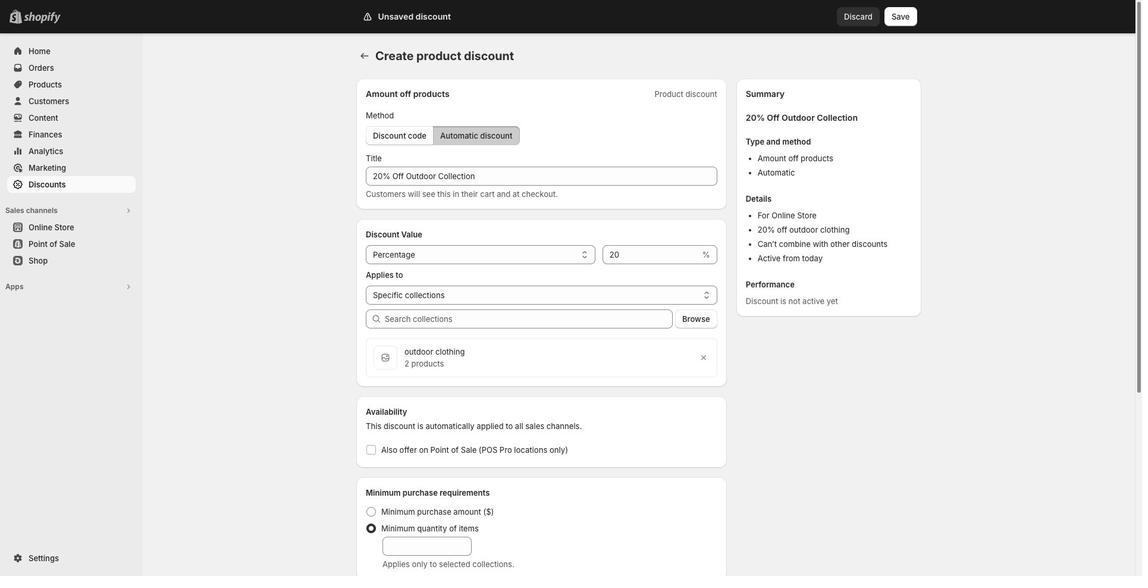 Task type: vqa. For each thing, say whether or not it's contained in the screenshot.
search countries text box
no



Task type: locate. For each thing, give the bounding box(es) containing it.
None text field
[[366, 167, 718, 186], [603, 245, 700, 264], [383, 537, 472, 556], [366, 167, 718, 186], [603, 245, 700, 264], [383, 537, 472, 556]]

shopify image
[[24, 12, 61, 24]]



Task type: describe. For each thing, give the bounding box(es) containing it.
Search collections text field
[[385, 309, 673, 329]]



